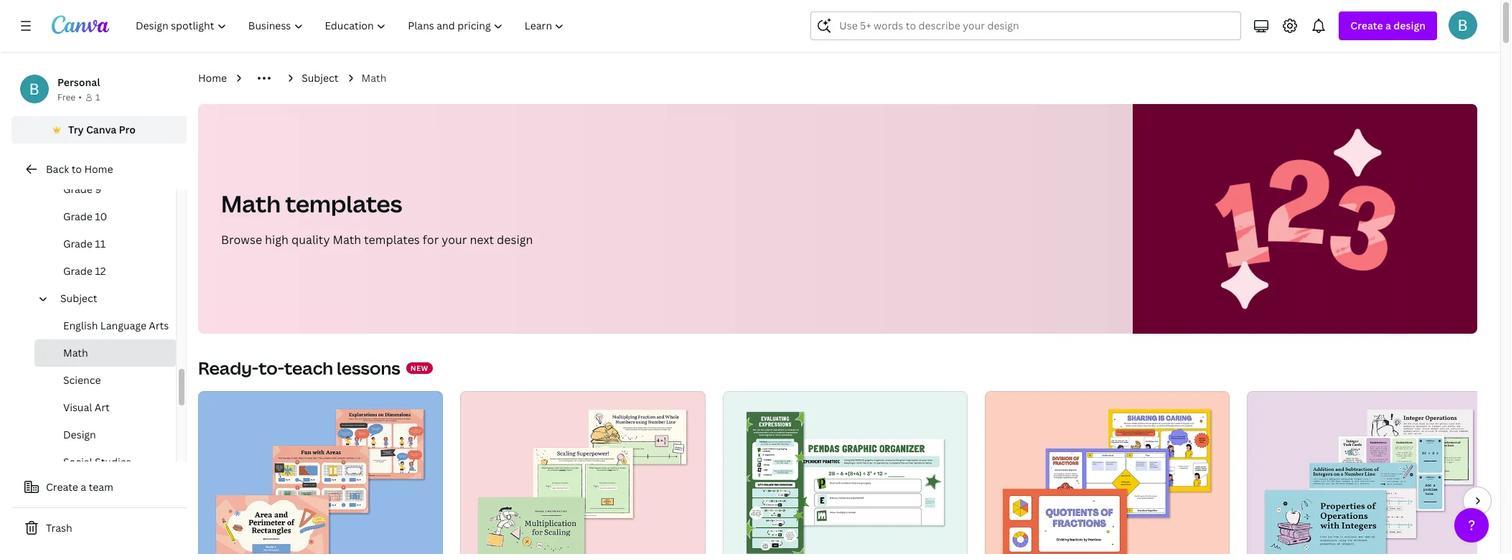 Task type: vqa. For each thing, say whether or not it's contained in the screenshot.
Designs inside the button
no



Task type: describe. For each thing, give the bounding box(es) containing it.
back to home link
[[11, 155, 187, 184]]

try
[[68, 123, 84, 136]]

math up browse
[[221, 188, 281, 219]]

grade 12
[[63, 264, 106, 278]]

pro
[[119, 123, 136, 136]]

1 vertical spatial templates
[[364, 232, 420, 248]]

a for team
[[81, 480, 86, 494]]

create a team button
[[11, 473, 187, 502]]

english language arts link
[[34, 312, 176, 340]]

1 horizontal spatial home
[[198, 71, 227, 85]]

ready-to-teach lessons
[[198, 356, 400, 380]]

visual art
[[63, 401, 110, 414]]

language
[[100, 319, 146, 332]]

grade for grade 9
[[63, 182, 93, 196]]

create for create a design
[[1351, 19, 1383, 32]]

social studies
[[63, 455, 131, 469]]

10
[[95, 210, 107, 223]]

create a design button
[[1339, 11, 1437, 40]]

grade 10
[[63, 210, 107, 223]]

back
[[46, 162, 69, 176]]

to-
[[259, 356, 284, 380]]

0 vertical spatial subject
[[302, 71, 339, 85]]

grade 9
[[63, 182, 101, 196]]

science
[[63, 373, 101, 387]]

design inside dropdown button
[[1394, 19, 1426, 32]]

next
[[470, 232, 494, 248]]

evaluating expressions through pemdas image
[[723, 391, 968, 554]]

grade for grade 12
[[63, 264, 93, 278]]

home link
[[198, 70, 227, 86]]

social
[[63, 455, 92, 469]]

grade 11
[[63, 237, 106, 251]]

try canva pro
[[68, 123, 136, 136]]

multiplication as scaling image
[[460, 391, 705, 554]]

math right quality at the left top of page
[[333, 232, 361, 248]]

a for design
[[1386, 19, 1391, 32]]

visual
[[63, 401, 92, 414]]

grade 10 link
[[34, 203, 176, 230]]

create a team
[[46, 480, 113, 494]]

grade 9 link
[[34, 176, 176, 203]]

•
[[78, 91, 82, 103]]

arts
[[149, 319, 169, 332]]

subject inside button
[[60, 291, 97, 305]]

operations with integers image
[[1247, 391, 1492, 554]]



Task type: locate. For each thing, give the bounding box(es) containing it.
team
[[89, 480, 113, 494]]

home
[[198, 71, 227, 85], [84, 162, 113, 176]]

grade left "11"
[[63, 237, 93, 251]]

create
[[1351, 19, 1383, 32], [46, 480, 78, 494]]

0 horizontal spatial home
[[84, 162, 113, 176]]

subject button
[[55, 285, 167, 312]]

to
[[72, 162, 82, 176]]

trash
[[46, 521, 72, 535]]

0 horizontal spatial a
[[81, 480, 86, 494]]

1
[[95, 91, 100, 103]]

4 grade from the top
[[63, 264, 93, 278]]

studies
[[95, 455, 131, 469]]

subject up the english
[[60, 291, 97, 305]]

english
[[63, 319, 98, 332]]

0 horizontal spatial design
[[497, 232, 533, 248]]

1 horizontal spatial a
[[1386, 19, 1391, 32]]

subject down the top level navigation element
[[302, 71, 339, 85]]

math
[[361, 71, 386, 85], [221, 188, 281, 219], [333, 232, 361, 248], [63, 346, 88, 360]]

math down the english
[[63, 346, 88, 360]]

12
[[95, 264, 106, 278]]

templates
[[285, 188, 402, 219], [364, 232, 420, 248]]

1 grade from the top
[[63, 182, 93, 196]]

brad klo image
[[1449, 11, 1477, 39]]

high
[[265, 232, 289, 248]]

teach
[[284, 356, 333, 380]]

grade left 10
[[63, 210, 93, 223]]

math templates
[[221, 188, 402, 219]]

1 horizontal spatial create
[[1351, 19, 1383, 32]]

lessons
[[337, 356, 400, 380]]

ready-
[[198, 356, 259, 380]]

1 vertical spatial subject
[[60, 291, 97, 305]]

None search field
[[811, 11, 1241, 40]]

back to home
[[46, 162, 113, 176]]

9
[[95, 182, 101, 196]]

social studies link
[[34, 449, 176, 476]]

grade 11 link
[[34, 230, 176, 258]]

art
[[95, 401, 110, 414]]

area and perimeter of rectangles image
[[198, 391, 443, 554]]

grade for grade 10
[[63, 210, 93, 223]]

grade 12 link
[[34, 258, 176, 285]]

free •
[[57, 91, 82, 103]]

top level navigation element
[[126, 11, 577, 40]]

dividing fractions image
[[985, 391, 1230, 554]]

templates up quality at the left top of page
[[285, 188, 402, 219]]

free
[[57, 91, 76, 103]]

0 vertical spatial create
[[1351, 19, 1383, 32]]

quality
[[291, 232, 330, 248]]

create inside button
[[46, 480, 78, 494]]

1 horizontal spatial subject
[[302, 71, 339, 85]]

create inside dropdown button
[[1351, 19, 1383, 32]]

grade
[[63, 182, 93, 196], [63, 210, 93, 223], [63, 237, 93, 251], [63, 264, 93, 278]]

a inside button
[[81, 480, 86, 494]]

your
[[442, 232, 467, 248]]

visual art link
[[34, 394, 176, 421]]

11
[[95, 237, 106, 251]]

grade left 12
[[63, 264, 93, 278]]

2 grade from the top
[[63, 210, 93, 223]]

a inside dropdown button
[[1386, 19, 1391, 32]]

0 vertical spatial a
[[1386, 19, 1391, 32]]

science link
[[34, 367, 176, 394]]

Search search field
[[839, 12, 1232, 39]]

3 grade from the top
[[63, 237, 93, 251]]

design
[[63, 428, 96, 441]]

for
[[423, 232, 439, 248]]

create a design
[[1351, 19, 1426, 32]]

canva
[[86, 123, 116, 136]]

design right next
[[497, 232, 533, 248]]

math down the top level navigation element
[[361, 71, 386, 85]]

1 horizontal spatial design
[[1394, 19, 1426, 32]]

0 horizontal spatial subject
[[60, 291, 97, 305]]

0 vertical spatial design
[[1394, 19, 1426, 32]]

0 vertical spatial home
[[198, 71, 227, 85]]

1 vertical spatial design
[[497, 232, 533, 248]]

grade down to
[[63, 182, 93, 196]]

1 vertical spatial a
[[81, 480, 86, 494]]

design
[[1394, 19, 1426, 32], [497, 232, 533, 248]]

grade for grade 11
[[63, 237, 93, 251]]

personal
[[57, 75, 100, 89]]

1 vertical spatial create
[[46, 480, 78, 494]]

design link
[[34, 421, 176, 449]]

templates left 'for'
[[364, 232, 420, 248]]

0 horizontal spatial create
[[46, 480, 78, 494]]

design left brad klo icon
[[1394, 19, 1426, 32]]

trash link
[[11, 514, 187, 543]]

new
[[410, 363, 428, 373]]

browse
[[221, 232, 262, 248]]

subject
[[302, 71, 339, 85], [60, 291, 97, 305]]

0 vertical spatial templates
[[285, 188, 402, 219]]

create for create a team
[[46, 480, 78, 494]]

english language arts
[[63, 319, 169, 332]]

1 vertical spatial home
[[84, 162, 113, 176]]

browse high quality math templates for your next design
[[221, 232, 533, 248]]

a
[[1386, 19, 1391, 32], [81, 480, 86, 494]]

try canva pro button
[[11, 116, 187, 144]]



